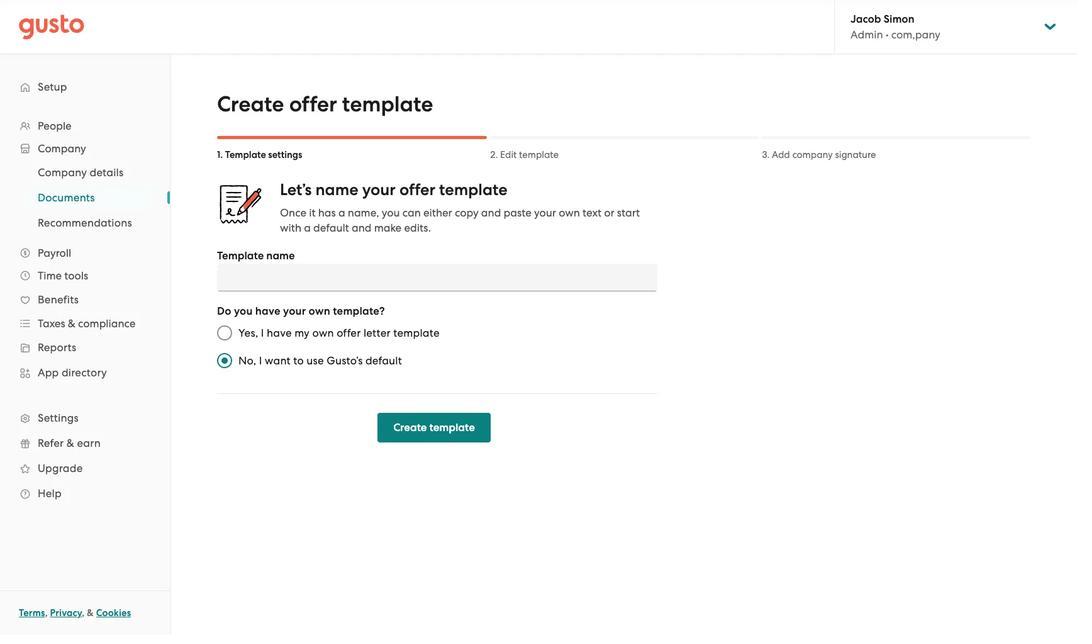 Task type: locate. For each thing, give the bounding box(es) containing it.
add company signature
[[772, 149, 877, 161]]

a down "it" on the top
[[304, 222, 311, 234]]

1 vertical spatial company
[[38, 166, 87, 179]]

signature
[[836, 149, 877, 161]]

template?
[[333, 305, 385, 318]]

1 vertical spatial default
[[366, 354, 402, 367]]

list containing company details
[[0, 160, 170, 235]]

have for your
[[256, 305, 281, 318]]

template
[[225, 149, 266, 161], [217, 249, 264, 263]]

2 vertical spatial offer
[[337, 327, 361, 339]]

1 horizontal spatial default
[[366, 354, 402, 367]]

1 horizontal spatial name
[[316, 180, 359, 200]]

, left cookies button
[[82, 608, 85, 619]]

1 vertical spatial have
[[267, 327, 292, 339]]

company for company
[[38, 142, 86, 155]]

0 horizontal spatial create
[[217, 91, 284, 117]]

name,
[[348, 207, 379, 219]]

1 horizontal spatial a
[[339, 207, 345, 219]]

no,
[[239, 354, 256, 367]]

name down with
[[267, 249, 295, 263]]

my
[[295, 327, 310, 339]]

own
[[559, 207, 580, 219], [309, 305, 331, 318], [313, 327, 334, 339]]

create template
[[394, 421, 475, 434]]

taxes & compliance button
[[13, 312, 157, 335]]

0 horizontal spatial ,
[[45, 608, 48, 619]]

default
[[314, 222, 349, 234], [366, 354, 402, 367]]

documents
[[38, 191, 95, 204]]

create template button
[[378, 413, 491, 443]]

i right 'yes,'
[[261, 327, 264, 339]]

payroll
[[38, 247, 71, 259]]

company up documents
[[38, 166, 87, 179]]

app directory link
[[13, 361, 157, 384]]

name for template
[[267, 249, 295, 263]]

company
[[38, 142, 86, 155], [38, 166, 87, 179]]

1 horizontal spatial ,
[[82, 608, 85, 619]]

, left privacy
[[45, 608, 48, 619]]

own up my
[[309, 305, 331, 318]]

own for template?
[[309, 305, 331, 318]]

your
[[362, 180, 396, 200], [535, 207, 557, 219], [283, 305, 306, 318]]

template for template name
[[217, 249, 264, 263]]

0 vertical spatial create
[[217, 91, 284, 117]]

&
[[68, 317, 76, 330], [67, 437, 74, 450], [87, 608, 94, 619]]

0 vertical spatial i
[[261, 327, 264, 339]]

0 vertical spatial and
[[482, 207, 501, 219]]

1 vertical spatial your
[[535, 207, 557, 219]]

you
[[382, 207, 400, 219], [234, 305, 253, 318]]

company for company details
[[38, 166, 87, 179]]

default down has
[[314, 222, 349, 234]]

create inside 'button'
[[394, 421, 427, 434]]

0 vertical spatial default
[[314, 222, 349, 234]]

company inside company details link
[[38, 166, 87, 179]]

and
[[482, 207, 501, 219], [352, 222, 372, 234]]

have left my
[[267, 327, 292, 339]]

your right paste
[[535, 207, 557, 219]]

1 vertical spatial i
[[259, 354, 262, 367]]

default down letter
[[366, 354, 402, 367]]

recommendations link
[[23, 212, 157, 234]]

1 vertical spatial a
[[304, 222, 311, 234]]

paste
[[504, 207, 532, 219]]

time
[[38, 269, 62, 282]]

2 list from the top
[[0, 160, 170, 235]]

your up name,
[[362, 180, 396, 200]]

have up 'yes,'
[[256, 305, 281, 318]]

0 horizontal spatial your
[[283, 305, 306, 318]]

gusto navigation element
[[0, 54, 170, 526]]

create
[[217, 91, 284, 117], [394, 421, 427, 434]]

you up make
[[382, 207, 400, 219]]

create for create template
[[394, 421, 427, 434]]

1 vertical spatial template
[[217, 249, 264, 263]]

template up do
[[217, 249, 264, 263]]

help
[[38, 487, 62, 500]]

company inside company dropdown button
[[38, 142, 86, 155]]

2 company from the top
[[38, 166, 87, 179]]

time tools
[[38, 269, 88, 282]]

1 , from the left
[[45, 608, 48, 619]]

template left settings
[[225, 149, 266, 161]]

0 vertical spatial company
[[38, 142, 86, 155]]

and right copy
[[482, 207, 501, 219]]

offer
[[289, 91, 337, 117], [400, 180, 436, 200], [337, 327, 361, 339]]

0 vertical spatial &
[[68, 317, 76, 330]]

& right taxes
[[68, 317, 76, 330]]

cookies button
[[96, 606, 131, 621]]

jacob
[[851, 13, 882, 26]]

0 vertical spatial have
[[256, 305, 281, 318]]

& inside dropdown button
[[68, 317, 76, 330]]

i for yes,
[[261, 327, 264, 339]]

own left text
[[559, 207, 580, 219]]

1 horizontal spatial create
[[394, 421, 427, 434]]

1 vertical spatial create
[[394, 421, 427, 434]]

2 vertical spatial own
[[313, 327, 334, 339]]

0 vertical spatial your
[[362, 180, 396, 200]]

offer down template?
[[337, 327, 361, 339]]

0 horizontal spatial you
[[234, 305, 253, 318]]

list containing people
[[0, 115, 170, 506]]

time tools button
[[13, 264, 157, 287]]

you right do
[[234, 305, 253, 318]]

1 vertical spatial &
[[67, 437, 74, 450]]

a
[[339, 207, 345, 219], [304, 222, 311, 234]]

template
[[342, 91, 434, 117], [519, 149, 559, 161], [440, 180, 508, 200], [394, 327, 440, 339], [430, 421, 475, 434]]

company button
[[13, 137, 157, 160]]

1 vertical spatial own
[[309, 305, 331, 318]]

either
[[424, 207, 453, 219]]

1 vertical spatial offer
[[400, 180, 436, 200]]

1 vertical spatial name
[[267, 249, 295, 263]]

terms , privacy , & cookies
[[19, 608, 131, 619]]

template name
[[217, 249, 295, 263]]

0 vertical spatial a
[[339, 207, 345, 219]]

& left earn
[[67, 437, 74, 450]]

name
[[316, 180, 359, 200], [267, 249, 295, 263]]

,
[[45, 608, 48, 619], [82, 608, 85, 619]]

2 vertical spatial your
[[283, 305, 306, 318]]

your up my
[[283, 305, 306, 318]]

0 horizontal spatial name
[[267, 249, 295, 263]]

own right my
[[313, 327, 334, 339]]

0 vertical spatial template
[[225, 149, 266, 161]]

and down name,
[[352, 222, 372, 234]]

0 horizontal spatial and
[[352, 222, 372, 234]]

No, I want to use Gusto's default radio
[[211, 347, 239, 375]]

settings link
[[13, 407, 157, 429]]

offer up settings
[[289, 91, 337, 117]]

1 company from the top
[[38, 142, 86, 155]]

1 horizontal spatial your
[[362, 180, 396, 200]]

name up has
[[316, 180, 359, 200]]

own for offer
[[313, 327, 334, 339]]

Template name text field
[[217, 264, 658, 291]]

i right no,
[[259, 354, 262, 367]]

list
[[0, 115, 170, 506], [0, 160, 170, 235]]

1 horizontal spatial you
[[382, 207, 400, 219]]

0 vertical spatial own
[[559, 207, 580, 219]]

payroll button
[[13, 242, 157, 264]]

company
[[793, 149, 833, 161]]

2 horizontal spatial your
[[535, 207, 557, 219]]

add
[[772, 149, 791, 161]]

jacob simon admin • com,pany
[[851, 13, 941, 41]]

company down people
[[38, 142, 86, 155]]

0 horizontal spatial default
[[314, 222, 349, 234]]

a right has
[[339, 207, 345, 219]]

0 vertical spatial name
[[316, 180, 359, 200]]

default inside once it has a name, you can either copy and paste your own text or start with a default and make edits.
[[314, 222, 349, 234]]

0 vertical spatial you
[[382, 207, 400, 219]]

reports
[[38, 341, 76, 354]]

yes,
[[239, 327, 258, 339]]

1 list from the top
[[0, 115, 170, 506]]

0 horizontal spatial a
[[304, 222, 311, 234]]

have
[[256, 305, 281, 318], [267, 327, 292, 339]]

terms link
[[19, 608, 45, 619]]

offer up the 'can'
[[400, 180, 436, 200]]

& left cookies button
[[87, 608, 94, 619]]

i
[[261, 327, 264, 339], [259, 354, 262, 367]]



Task type: describe. For each thing, give the bounding box(es) containing it.
want
[[265, 354, 291, 367]]

setup
[[38, 81, 67, 93]]

1 vertical spatial you
[[234, 305, 253, 318]]

Yes, I have my own offer letter template radio
[[211, 319, 239, 347]]

settings
[[268, 149, 302, 161]]

make
[[374, 222, 402, 234]]

recommendations
[[38, 217, 132, 229]]

people
[[38, 120, 72, 132]]

help link
[[13, 482, 157, 505]]

refer & earn link
[[13, 432, 157, 455]]

letter
[[364, 327, 391, 339]]

template settings
[[225, 149, 302, 161]]

to
[[294, 354, 304, 367]]

start
[[617, 207, 640, 219]]

benefits link
[[13, 288, 157, 311]]

name for let's
[[316, 180, 359, 200]]

let's
[[280, 180, 312, 200]]

privacy link
[[50, 608, 82, 619]]

settings
[[38, 412, 79, 424]]

i for no,
[[259, 354, 262, 367]]

template inside 'button'
[[430, 421, 475, 434]]

upgrade
[[38, 462, 83, 475]]

edit template
[[501, 149, 559, 161]]

it
[[309, 207, 316, 219]]

with
[[280, 222, 302, 234]]

template for template settings
[[225, 149, 266, 161]]

setup link
[[13, 76, 157, 98]]

refer
[[38, 437, 64, 450]]

& for compliance
[[68, 317, 76, 330]]

has
[[318, 207, 336, 219]]

you inside once it has a name, you can either copy and paste your own text or start with a default and make edits.
[[382, 207, 400, 219]]

taxes
[[38, 317, 65, 330]]

& for earn
[[67, 437, 74, 450]]

copy
[[455, 207, 479, 219]]

edit
[[501, 149, 517, 161]]

can
[[403, 207, 421, 219]]

privacy
[[50, 608, 82, 619]]

once it has a name, you can either copy and paste your own text or start with a default and make edits.
[[280, 207, 640, 234]]

upgrade link
[[13, 457, 157, 480]]

or
[[605, 207, 615, 219]]

earn
[[77, 437, 101, 450]]

app directory
[[38, 366, 107, 379]]

taxes & compliance
[[38, 317, 136, 330]]

documents link
[[23, 186, 157, 209]]

own inside once it has a name, you can either copy and paste your own text or start with a default and make edits.
[[559, 207, 580, 219]]

your inside once it has a name, you can either copy and paste your own text or start with a default and make edits.
[[535, 207, 557, 219]]

admin
[[851, 28, 884, 41]]

create offer template
[[217, 91, 434, 117]]

text
[[583, 207, 602, 219]]

once
[[280, 207, 307, 219]]

tools
[[64, 269, 88, 282]]

0 vertical spatial offer
[[289, 91, 337, 117]]

details
[[90, 166, 124, 179]]

home image
[[19, 14, 84, 39]]

create for create offer template
[[217, 91, 284, 117]]

use
[[307, 354, 324, 367]]

no, i want to use gusto's default
[[239, 354, 402, 367]]

2 vertical spatial &
[[87, 608, 94, 619]]

app
[[38, 366, 59, 379]]

simon
[[884, 13, 915, 26]]

have for my
[[267, 327, 292, 339]]

2 , from the left
[[82, 608, 85, 619]]

do you have your own template?
[[217, 305, 385, 318]]

benefits
[[38, 293, 79, 306]]

com,pany
[[892, 28, 941, 41]]

company details link
[[23, 161, 157, 184]]

1 vertical spatial and
[[352, 222, 372, 234]]

compliance
[[78, 317, 136, 330]]

company details
[[38, 166, 124, 179]]

cookies
[[96, 608, 131, 619]]

1 horizontal spatial and
[[482, 207, 501, 219]]

let's name your offer template
[[280, 180, 508, 200]]

yes, i have my own offer letter template
[[239, 327, 440, 339]]

refer & earn
[[38, 437, 101, 450]]

do
[[217, 305, 231, 318]]

gusto's
[[327, 354, 363, 367]]

terms
[[19, 608, 45, 619]]

directory
[[62, 366, 107, 379]]

•
[[886, 28, 889, 41]]

people button
[[13, 115, 157, 137]]

edits.
[[404, 222, 431, 234]]

reports link
[[13, 336, 157, 359]]



Task type: vqa. For each thing, say whether or not it's contained in the screenshot.
the bottom and
yes



